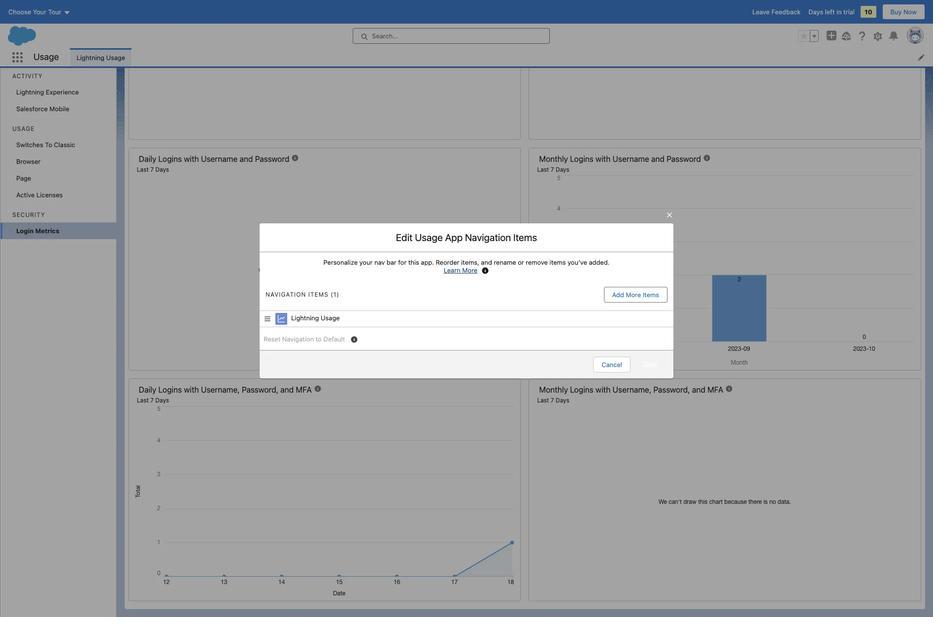 Task type: describe. For each thing, give the bounding box(es) containing it.
save
[[643, 361, 657, 369]]

app
[[445, 232, 463, 243]]

or
[[518, 258, 524, 266]]

mfa for daily logins with username, password, and mfa
[[296, 386, 312, 394]]

active licenses
[[16, 191, 63, 199]]

0 vertical spatial navigation
[[465, 232, 511, 243]]

username, for daily
[[201, 386, 240, 394]]

nav
[[374, 258, 385, 266]]

left
[[825, 8, 835, 16]]

security
[[12, 211, 45, 219]]

logins for monthly logins with username, password, and mfa
[[570, 386, 593, 394]]

default
[[323, 335, 345, 343]]

daily logins with username, password, and mfa
[[139, 386, 312, 394]]

lightning experience
[[16, 88, 79, 96]]

edit
[[396, 232, 413, 243]]

search...
[[372, 32, 398, 40]]

monthly logins with username and password
[[539, 155, 701, 164]]

switches
[[16, 141, 43, 149]]

buy now button
[[882, 4, 925, 20]]

last 7 days for daily logins with username and password
[[137, 166, 169, 173]]

logins for daily logins with username, password, and mfa
[[158, 386, 182, 394]]

7 for daily logins with username, password, and mfa
[[150, 397, 154, 404]]

daily logins with username and password
[[139, 155, 289, 164]]

7 for monthly logins with username, password, and mfa
[[551, 397, 554, 404]]

mfa for monthly logins with username, password, and mfa
[[707, 386, 723, 394]]

page
[[16, 174, 31, 182]]

password, for monthly logins with username, password, and mfa
[[653, 386, 690, 394]]

now
[[903, 8, 917, 16]]

monthly for monthly logins with username, password, and mfa
[[539, 386, 568, 394]]

leave
[[752, 8, 770, 16]]

7 for monthly logins with username and password
[[551, 166, 554, 173]]

rename
[[494, 258, 516, 266]]

search... button
[[353, 28, 550, 44]]

salesforce
[[16, 105, 48, 113]]

classic
[[54, 141, 75, 149]]

app.
[[421, 258, 434, 266]]

logins for monthly logins with username and password
[[570, 155, 593, 164]]

lightning usage link
[[71, 48, 131, 67]]

10
[[865, 8, 872, 16]]

active
[[16, 191, 35, 199]]

password, for daily logins with username, password, and mfa
[[242, 386, 278, 394]]

save button
[[634, 357, 666, 373]]

logins for daily logins with username and password
[[158, 155, 182, 164]]

login metrics
[[16, 227, 59, 235]]

learn
[[444, 266, 460, 274]]

add more items button
[[604, 287, 667, 303]]

in
[[836, 8, 842, 16]]

1 horizontal spatial lightning usage
[[291, 314, 340, 322]]

2 vertical spatial navigation
[[282, 335, 314, 343]]

2 vertical spatial lightning
[[291, 314, 319, 322]]

days for monthly logins with username and password
[[556, 166, 569, 173]]

0 horizontal spatial items
[[308, 291, 329, 299]]

learn more link
[[444, 266, 477, 274]]

with for daily logins with username, password, and mfa
[[184, 386, 199, 394]]

for
[[398, 258, 406, 266]]

days left in trial
[[808, 8, 855, 16]]

7 for daily logins with username and password
[[150, 166, 154, 173]]

buy
[[890, 8, 902, 16]]

username for daily
[[201, 155, 238, 164]]

cancel button
[[593, 357, 630, 373]]



Task type: vqa. For each thing, say whether or not it's contained in the screenshot.
Monthly Logins with Username, Password, and MFA with
yes



Task type: locate. For each thing, give the bounding box(es) containing it.
1 horizontal spatial mfa
[[707, 386, 723, 394]]

monthly
[[539, 155, 568, 164], [539, 386, 568, 394]]

to
[[45, 141, 52, 149]]

personalize your nav bar for this app. reorder items, and rename or remove items you've added.
[[323, 258, 610, 266]]

days
[[808, 8, 823, 16], [155, 166, 169, 173], [556, 166, 569, 173], [155, 397, 169, 404], [556, 397, 569, 404]]

lightning usage
[[77, 53, 125, 61], [291, 314, 340, 322]]

feedback
[[771, 8, 801, 16]]

metrics
[[35, 227, 59, 235]]

reset navigation to default
[[264, 335, 345, 343]]

password for monthly logins with username and password
[[667, 155, 701, 164]]

remove
[[526, 258, 548, 266]]

1 vertical spatial navigation
[[266, 291, 306, 299]]

lightning up experience
[[77, 53, 104, 61]]

2 daily from the top
[[139, 386, 156, 394]]

0 horizontal spatial more
[[462, 266, 477, 274]]

login
[[16, 227, 34, 235]]

reset
[[264, 335, 280, 343]]

1 horizontal spatial password
[[667, 155, 701, 164]]

more right add
[[626, 291, 641, 299]]

2 mfa from the left
[[707, 386, 723, 394]]

lightning usage list
[[71, 48, 933, 67]]

items up or
[[513, 232, 537, 243]]

cancel
[[602, 361, 622, 369]]

last 7 days for daily logins with username, password, and mfa
[[137, 397, 169, 404]]

lightning usage inside lightning usage link
[[77, 53, 125, 61]]

0 horizontal spatial lightning usage
[[77, 53, 125, 61]]

0 horizontal spatial username,
[[201, 386, 240, 394]]

navigation
[[465, 232, 511, 243], [266, 291, 306, 299], [282, 335, 314, 343]]

navigation items (1)
[[266, 291, 339, 299]]

group
[[798, 30, 819, 42]]

1 horizontal spatial username
[[613, 155, 649, 164]]

1 horizontal spatial lightning
[[77, 53, 104, 61]]

personalize
[[323, 258, 358, 266]]

more right learn
[[462, 266, 477, 274]]

usage
[[33, 52, 59, 62], [106, 53, 125, 61], [12, 125, 35, 133], [415, 232, 443, 243], [321, 314, 340, 322]]

(1)
[[331, 291, 339, 299]]

1 username, from the left
[[201, 386, 240, 394]]

trial
[[843, 8, 855, 16]]

more for add
[[626, 291, 641, 299]]

days for daily logins with username and password
[[155, 166, 169, 173]]

days for monthly logins with username, password, and mfa
[[556, 397, 569, 404]]

items,
[[461, 258, 479, 266]]

1 password from the left
[[255, 155, 289, 164]]

last
[[137, 166, 149, 173], [537, 166, 549, 173], [137, 397, 149, 404], [537, 397, 549, 404]]

mfa
[[296, 386, 312, 394], [707, 386, 723, 394]]

last for monthly logins with username and password
[[537, 166, 549, 173]]

edit usage app navigation items
[[396, 232, 537, 243]]

0 horizontal spatial mfa
[[296, 386, 312, 394]]

items
[[550, 258, 566, 266]]

you've
[[568, 258, 587, 266]]

navigation up reset
[[266, 291, 306, 299]]

lightning up reset navigation to default
[[291, 314, 319, 322]]

lightning down activity
[[16, 88, 44, 96]]

add more items
[[612, 291, 659, 299]]

more for learn
[[462, 266, 477, 274]]

1 horizontal spatial username,
[[613, 386, 651, 394]]

mobile
[[49, 105, 69, 113]]

lightning
[[77, 53, 104, 61], [16, 88, 44, 96], [291, 314, 319, 322]]

last for daily logins with username, password, and mfa
[[137, 397, 149, 404]]

7
[[150, 166, 154, 173], [551, 166, 554, 173], [150, 397, 154, 404], [551, 397, 554, 404]]

leave feedback
[[752, 8, 801, 16]]

1 daily from the top
[[139, 155, 156, 164]]

1 username from the left
[[201, 155, 238, 164]]

navigation up rename
[[465, 232, 511, 243]]

0 vertical spatial more
[[462, 266, 477, 274]]

username,
[[201, 386, 240, 394], [613, 386, 651, 394]]

with for monthly logins with username and password
[[596, 155, 610, 164]]

1 vertical spatial more
[[626, 291, 641, 299]]

with for monthly logins with username, password, and mfa
[[596, 386, 610, 394]]

last for daily logins with username and password
[[137, 166, 149, 173]]

2 username from the left
[[613, 155, 649, 164]]

last 7 days for monthly logins with username, password, and mfa
[[537, 397, 569, 404]]

salesforce mobile
[[16, 105, 69, 113]]

1 horizontal spatial more
[[626, 291, 641, 299]]

1 vertical spatial lightning usage
[[291, 314, 340, 322]]

daily for daily logins with username, password, and mfa
[[139, 386, 156, 394]]

0 vertical spatial daily
[[139, 155, 156, 164]]

items left '(1)'
[[308, 291, 329, 299]]

licenses
[[36, 191, 63, 199]]

2 password from the left
[[667, 155, 701, 164]]

added.
[[589, 258, 610, 266]]

monthly for monthly logins with username and password
[[539, 155, 568, 164]]

buy now
[[890, 8, 917, 16]]

2 horizontal spatial lightning
[[291, 314, 319, 322]]

monthly logins with username, password, and mfa
[[539, 386, 723, 394]]

more inside button
[[626, 291, 641, 299]]

0 horizontal spatial password
[[255, 155, 289, 164]]

lightning inside list
[[77, 53, 104, 61]]

items right add
[[643, 291, 659, 299]]

1 password, from the left
[[242, 386, 278, 394]]

1 horizontal spatial items
[[513, 232, 537, 243]]

last 7 days for monthly logins with username and password
[[537, 166, 569, 173]]

browser
[[16, 158, 41, 166]]

experience
[[46, 88, 79, 96]]

more
[[462, 266, 477, 274], [626, 291, 641, 299]]

days for daily logins with username, password, and mfa
[[155, 397, 169, 404]]

usage inside list
[[106, 53, 125, 61]]

0 horizontal spatial lightning
[[16, 88, 44, 96]]

to
[[316, 335, 322, 343]]

activity
[[12, 72, 43, 80]]

with for daily logins with username and password
[[184, 155, 199, 164]]

2 password, from the left
[[653, 386, 690, 394]]

1 horizontal spatial password,
[[653, 386, 690, 394]]

learn more
[[444, 266, 477, 274]]

1 vertical spatial monthly
[[539, 386, 568, 394]]

items
[[513, 232, 537, 243], [643, 291, 659, 299], [308, 291, 329, 299]]

0 horizontal spatial password,
[[242, 386, 278, 394]]

password,
[[242, 386, 278, 394], [653, 386, 690, 394]]

2 monthly from the top
[[539, 386, 568, 394]]

daily for daily logins with username and password
[[139, 155, 156, 164]]

switches to classic
[[16, 141, 75, 149]]

1 vertical spatial lightning
[[16, 88, 44, 96]]

0 vertical spatial lightning usage
[[77, 53, 125, 61]]

0 horizontal spatial username
[[201, 155, 238, 164]]

1 vertical spatial daily
[[139, 386, 156, 394]]

1 monthly from the top
[[539, 155, 568, 164]]

add
[[612, 291, 624, 299]]

username
[[201, 155, 238, 164], [613, 155, 649, 164]]

2 username, from the left
[[613, 386, 651, 394]]

0 vertical spatial lightning
[[77, 53, 104, 61]]

username for monthly
[[613, 155, 649, 164]]

last for monthly logins with username, password, and mfa
[[537, 397, 549, 404]]

2 horizontal spatial items
[[643, 291, 659, 299]]

daily
[[139, 155, 156, 164], [139, 386, 156, 394]]

this
[[408, 258, 419, 266]]

and
[[240, 155, 253, 164], [651, 155, 665, 164], [481, 258, 492, 266], [280, 386, 294, 394], [692, 386, 705, 394]]

last 7 days
[[137, 166, 169, 173], [537, 166, 569, 173], [137, 397, 169, 404], [537, 397, 569, 404]]

username, for monthly
[[613, 386, 651, 394]]

1 mfa from the left
[[296, 386, 312, 394]]

logins
[[158, 155, 182, 164], [570, 155, 593, 164], [158, 386, 182, 394], [570, 386, 593, 394]]

reorder
[[436, 258, 459, 266]]

navigation left to at the left bottom of page
[[282, 335, 314, 343]]

with
[[184, 155, 199, 164], [596, 155, 610, 164], [184, 386, 199, 394], [596, 386, 610, 394]]

bar
[[387, 258, 396, 266]]

0 vertical spatial monthly
[[539, 155, 568, 164]]

leave feedback link
[[752, 8, 801, 16]]

items inside button
[[643, 291, 659, 299]]

your
[[359, 258, 373, 266]]

password
[[255, 155, 289, 164], [667, 155, 701, 164]]

password for daily logins with username and password
[[255, 155, 289, 164]]



